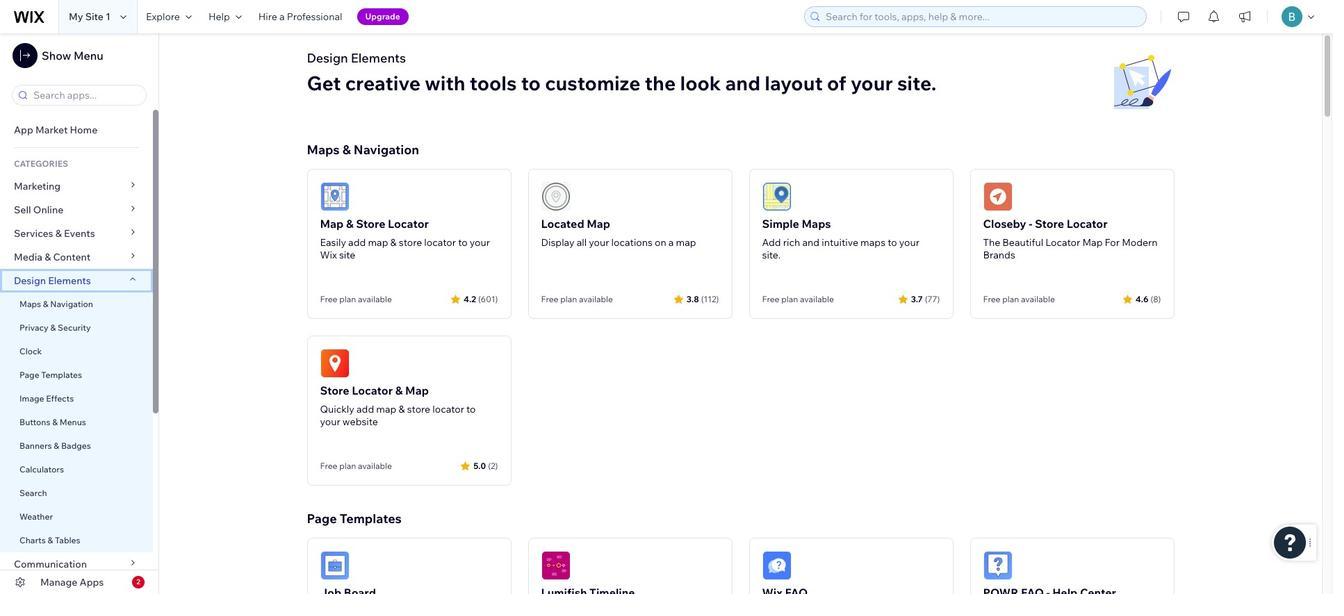 Task type: describe. For each thing, give the bounding box(es) containing it.
banners & badges link
[[0, 434, 153, 458]]

page templates inside page templates link
[[19, 370, 84, 380]]

charts & tables
[[19, 535, 80, 546]]

content
[[53, 251, 91, 263]]

modern
[[1122, 236, 1158, 249]]

for
[[1105, 236, 1120, 249]]

map inside the map & store locator easily add map & store locator to your wix site
[[320, 217, 344, 231]]

categories
[[14, 158, 68, 169]]

my site 1
[[69, 10, 110, 23]]

navigation inside sidebar element
[[50, 299, 93, 309]]

creative
[[345, 71, 421, 95]]

banners & badges
[[19, 441, 91, 451]]

help button
[[200, 0, 250, 33]]

home
[[70, 124, 98, 136]]

to inside the map & store locator easily add map & store locator to your wix site
[[458, 236, 468, 249]]

with
[[425, 71, 465, 95]]

locator inside the map & store locator easily add map & store locator to your wix site
[[388, 217, 429, 231]]

& inside 'link'
[[54, 441, 59, 451]]

sell online link
[[0, 198, 153, 222]]

tools
[[470, 71, 517, 95]]

free for closeby - store locator
[[983, 294, 1001, 304]]

(2)
[[488, 461, 498, 471]]

menu
[[74, 49, 103, 63]]

marketing
[[14, 180, 61, 193]]

marketing link
[[0, 174, 153, 198]]

services
[[14, 227, 53, 240]]

site. inside design elements get creative with tools to customize the look and layout of your site.
[[897, 71, 937, 95]]

image effects
[[19, 393, 74, 404]]

intuitive
[[822, 236, 858, 249]]

closeby - store locator the beautiful locator map for modern brands
[[983, 217, 1158, 261]]

3.7 (77)
[[911, 294, 940, 304]]

calculators
[[19, 464, 64, 475]]

maps
[[861, 236, 886, 249]]

media & content link
[[0, 245, 153, 269]]

wix faq logo image
[[762, 551, 791, 580]]

privacy & security link
[[0, 316, 153, 340]]

available for -
[[1021, 294, 1055, 304]]

store locator & map logo image
[[320, 349, 349, 378]]

sell
[[14, 204, 31, 216]]

1 horizontal spatial maps & navigation
[[307, 142, 419, 158]]

search link
[[0, 482, 153, 505]]

and inside 'simple maps add rich and intuitive maps to your site.'
[[802, 236, 820, 249]]

located map display all your locations on a map
[[541, 217, 696, 249]]

add for locator
[[357, 403, 374, 416]]

help
[[208, 10, 230, 23]]

free plan available for -
[[983, 294, 1055, 304]]

map inside closeby - store locator the beautiful locator map for modern brands
[[1083, 236, 1103, 249]]

hire
[[258, 10, 277, 23]]

design elements get creative with tools to customize the look and layout of your site.
[[307, 50, 937, 95]]

display
[[541, 236, 575, 249]]

free plan available for maps
[[762, 294, 834, 304]]

show
[[42, 49, 71, 63]]

3.8
[[687, 294, 699, 304]]

Search for tools, apps, help & more... field
[[822, 7, 1142, 26]]

your inside store locator & map quickly add map & store locator to your website
[[320, 416, 340, 428]]

weather link
[[0, 505, 153, 529]]

events
[[64, 227, 95, 240]]

plan for closeby
[[1002, 294, 1019, 304]]

communication link
[[0, 553, 153, 576]]

3.8 (112)
[[687, 294, 719, 304]]

5.0
[[473, 461, 486, 471]]

privacy & security
[[19, 323, 91, 333]]

design for design elements get creative with tools to customize the look and layout of your site.
[[307, 50, 348, 66]]

communication
[[14, 558, 89, 571]]

your inside design elements get creative with tools to customize the look and layout of your site.
[[851, 71, 893, 95]]

4.6
[[1136, 294, 1149, 304]]

market
[[35, 124, 68, 136]]

locator for map & store locator
[[424, 236, 456, 249]]

tables
[[55, 535, 80, 546]]

1 horizontal spatial page
[[307, 511, 337, 527]]

maps inside sidebar element
[[19, 299, 41, 309]]

calculators link
[[0, 458, 153, 482]]

1
[[106, 10, 110, 23]]

sell online
[[14, 204, 64, 216]]

banners
[[19, 441, 52, 451]]

upgrade button
[[357, 8, 409, 25]]

weather
[[19, 512, 53, 522]]

buttons & menus link
[[0, 411, 153, 434]]

free for map & store locator
[[320, 294, 337, 304]]

templates inside sidebar element
[[41, 370, 82, 380]]

& inside "link"
[[48, 535, 53, 546]]

the
[[983, 236, 1000, 249]]

show menu
[[42, 49, 103, 63]]

page inside sidebar element
[[19, 370, 39, 380]]

5.0 (2)
[[473, 461, 498, 471]]

clock
[[19, 346, 42, 357]]

on
[[655, 236, 666, 249]]

menus
[[60, 417, 86, 427]]

to inside store locator & map quickly add map & store locator to your website
[[466, 403, 476, 416]]

quickly
[[320, 403, 354, 416]]

maps & navigation link
[[0, 293, 153, 316]]

(112)
[[701, 294, 719, 304]]

map inside located map display all your locations on a map
[[676, 236, 696, 249]]

media & content
[[14, 251, 91, 263]]

plan for located
[[560, 294, 577, 304]]

app market home
[[14, 124, 98, 136]]

services & events
[[14, 227, 95, 240]]

powr faq - help center logo image
[[983, 551, 1012, 580]]

0 vertical spatial navigation
[[354, 142, 419, 158]]

locations
[[611, 236, 653, 249]]

free for located map
[[541, 294, 559, 304]]

free plan available for locator
[[320, 461, 392, 471]]

site. inside 'simple maps add rich and intuitive maps to your site.'
[[762, 249, 781, 261]]

(601)
[[478, 294, 498, 304]]



Task type: locate. For each thing, give the bounding box(es) containing it.
locator inside store locator & map quickly add map & store locator to your website
[[433, 403, 464, 416]]

map right quickly
[[376, 403, 396, 416]]

0 horizontal spatial page
[[19, 370, 39, 380]]

wix
[[320, 249, 337, 261]]

1 horizontal spatial maps
[[307, 142, 340, 158]]

1 vertical spatial page templates
[[307, 511, 402, 527]]

search
[[19, 488, 47, 498]]

design elements
[[14, 275, 91, 287]]

closeby - store locator logo image
[[983, 182, 1012, 211]]

locator for store locator & map
[[433, 403, 464, 416]]

apps
[[80, 576, 104, 589]]

store inside closeby - store locator the beautiful locator map for modern brands
[[1035, 217, 1064, 231]]

maps up privacy
[[19, 299, 41, 309]]

app
[[14, 124, 33, 136]]

0 vertical spatial a
[[279, 10, 285, 23]]

your left website
[[320, 416, 340, 428]]

store for map & store locator
[[399, 236, 422, 249]]

located
[[541, 217, 584, 231]]

plan down brands
[[1002, 294, 1019, 304]]

professional
[[287, 10, 342, 23]]

design for design elements
[[14, 275, 46, 287]]

map for locator
[[368, 236, 388, 249]]

free down "add" on the right of page
[[762, 294, 780, 304]]

templates up effects
[[41, 370, 82, 380]]

store inside store locator & map quickly add map & store locator to your website
[[320, 384, 349, 398]]

plan for simple
[[781, 294, 798, 304]]

rich
[[783, 236, 800, 249]]

your inside 'simple maps add rich and intuitive maps to your site.'
[[899, 236, 920, 249]]

layout
[[765, 71, 823, 95]]

1 vertical spatial add
[[357, 403, 374, 416]]

free plan available down brands
[[983, 294, 1055, 304]]

to right tools
[[521, 71, 541, 95]]

plan for map
[[339, 294, 356, 304]]

locator inside the map & store locator easily add map & store locator to your wix site
[[424, 236, 456, 249]]

locator
[[424, 236, 456, 249], [433, 403, 464, 416]]

buttons
[[19, 417, 50, 427]]

elements down content
[[48, 275, 91, 287]]

map inside located map display all your locations on a map
[[587, 217, 610, 231]]

design inside design elements get creative with tools to customize the look and layout of your site.
[[307, 50, 348, 66]]

your right all
[[589, 236, 609, 249]]

Search apps... field
[[29, 85, 142, 105]]

plan down website
[[339, 461, 356, 471]]

add inside the map & store locator easily add map & store locator to your wix site
[[348, 236, 366, 249]]

navigation down "design elements" link
[[50, 299, 93, 309]]

and inside design elements get creative with tools to customize the look and layout of your site.
[[725, 71, 761, 95]]

badges
[[61, 441, 91, 451]]

0 vertical spatial page templates
[[19, 370, 84, 380]]

job board logo image
[[320, 551, 349, 580]]

your inside located map display all your locations on a map
[[589, 236, 609, 249]]

0 horizontal spatial templates
[[41, 370, 82, 380]]

add for &
[[348, 236, 366, 249]]

your up 4.2 (601)
[[470, 236, 490, 249]]

1 vertical spatial site.
[[762, 249, 781, 261]]

0 horizontal spatial design
[[14, 275, 46, 287]]

page templates
[[19, 370, 84, 380], [307, 511, 402, 527]]

hire a professional link
[[250, 0, 351, 33]]

customize
[[545, 71, 641, 95]]

maps & navigation inside sidebar element
[[19, 299, 93, 309]]

0 horizontal spatial page templates
[[19, 370, 84, 380]]

1 horizontal spatial templates
[[340, 511, 402, 527]]

maps & navigation
[[307, 142, 419, 158], [19, 299, 93, 309]]

0 horizontal spatial a
[[279, 10, 285, 23]]

brands
[[983, 249, 1015, 261]]

free plan available for map
[[541, 294, 613, 304]]

0 vertical spatial locator
[[424, 236, 456, 249]]

simple maps logo image
[[762, 182, 791, 211]]

1 horizontal spatial design
[[307, 50, 348, 66]]

free
[[320, 294, 337, 304], [541, 294, 559, 304], [762, 294, 780, 304], [983, 294, 1001, 304], [320, 461, 337, 471]]

locator inside store locator & map quickly add map & store locator to your website
[[352, 384, 393, 398]]

0 vertical spatial page
[[19, 370, 39, 380]]

design inside sidebar element
[[14, 275, 46, 287]]

site
[[339, 249, 355, 261]]

1 horizontal spatial navigation
[[354, 142, 419, 158]]

elements for design elements
[[48, 275, 91, 287]]

plan down rich
[[781, 294, 798, 304]]

charts
[[19, 535, 46, 546]]

page down clock
[[19, 370, 39, 380]]

privacy
[[19, 323, 48, 333]]

to up the 5.0
[[466, 403, 476, 416]]

plan for store
[[339, 461, 356, 471]]

0 horizontal spatial and
[[725, 71, 761, 95]]

available down website
[[358, 461, 392, 471]]

2 horizontal spatial maps
[[802, 217, 831, 231]]

design down media
[[14, 275, 46, 287]]

0 horizontal spatial navigation
[[50, 299, 93, 309]]

elements for design elements get creative with tools to customize the look and layout of your site.
[[351, 50, 406, 66]]

3.7
[[911, 294, 923, 304]]

design up get
[[307, 50, 348, 66]]

located map logo image
[[541, 182, 570, 211]]

map for map
[[376, 403, 396, 416]]

1 horizontal spatial elements
[[351, 50, 406, 66]]

free for store locator & map
[[320, 461, 337, 471]]

navigation down creative
[[354, 142, 419, 158]]

add right easily
[[348, 236, 366, 249]]

1 vertical spatial maps & navigation
[[19, 299, 93, 309]]

0 vertical spatial maps & navigation
[[307, 142, 419, 158]]

lumifish timeline logo image
[[541, 551, 570, 580]]

design
[[307, 50, 348, 66], [14, 275, 46, 287]]

1 vertical spatial navigation
[[50, 299, 93, 309]]

a inside located map display all your locations on a map
[[669, 236, 674, 249]]

1 horizontal spatial a
[[669, 236, 674, 249]]

of
[[827, 71, 846, 95]]

maps inside 'simple maps add rich and intuitive maps to your site.'
[[802, 217, 831, 231]]

0 horizontal spatial maps
[[19, 299, 41, 309]]

1 vertical spatial locator
[[433, 403, 464, 416]]

effects
[[46, 393, 74, 404]]

0 vertical spatial site.
[[897, 71, 937, 95]]

available down intuitive
[[800, 294, 834, 304]]

map right on
[[676, 236, 696, 249]]

1 vertical spatial elements
[[48, 275, 91, 287]]

plan down the site
[[339, 294, 356, 304]]

store locator & map quickly add map & store locator to your website
[[320, 384, 476, 428]]

available down the map & store locator easily add map & store locator to your wix site
[[358, 294, 392, 304]]

0 vertical spatial elements
[[351, 50, 406, 66]]

store for &
[[356, 217, 385, 231]]

map inside store locator & map quickly add map & store locator to your website
[[376, 403, 396, 416]]

image
[[19, 393, 44, 404]]

media
[[14, 251, 42, 263]]

0 horizontal spatial site.
[[762, 249, 781, 261]]

to right maps in the top of the page
[[888, 236, 897, 249]]

services & events link
[[0, 222, 153, 245]]

plan
[[339, 294, 356, 304], [560, 294, 577, 304], [781, 294, 798, 304], [1002, 294, 1019, 304], [339, 461, 356, 471]]

(8)
[[1151, 294, 1161, 304]]

templates
[[41, 370, 82, 380], [340, 511, 402, 527]]

free plan available down the site
[[320, 294, 392, 304]]

1 vertical spatial store
[[407, 403, 430, 416]]

add inside store locator & map quickly add map & store locator to your website
[[357, 403, 374, 416]]

site.
[[897, 71, 937, 95], [762, 249, 781, 261]]

maps up map & store locator logo
[[307, 142, 340, 158]]

available for map
[[579, 294, 613, 304]]

your right of
[[851, 71, 893, 95]]

page
[[19, 370, 39, 380], [307, 511, 337, 527]]

free plan available down rich
[[762, 294, 834, 304]]

free down wix
[[320, 294, 337, 304]]

page up job board logo on the left bottom of page
[[307, 511, 337, 527]]

add right quickly
[[357, 403, 374, 416]]

1 vertical spatial and
[[802, 236, 820, 249]]

manage
[[40, 576, 77, 589]]

maps up intuitive
[[802, 217, 831, 231]]

2 vertical spatial maps
[[19, 299, 41, 309]]

(77)
[[925, 294, 940, 304]]

1 vertical spatial page
[[307, 511, 337, 527]]

show menu button
[[13, 43, 103, 68]]

0 vertical spatial maps
[[307, 142, 340, 158]]

free down brands
[[983, 294, 1001, 304]]

map right the site
[[368, 236, 388, 249]]

&
[[342, 142, 351, 158], [346, 217, 354, 231], [55, 227, 62, 240], [390, 236, 397, 249], [45, 251, 51, 263], [43, 299, 48, 309], [50, 323, 56, 333], [395, 384, 403, 398], [399, 403, 405, 416], [52, 417, 58, 427], [54, 441, 59, 451], [48, 535, 53, 546]]

your inside the map & store locator easily add map & store locator to your wix site
[[470, 236, 490, 249]]

1 horizontal spatial page templates
[[307, 511, 402, 527]]

map inside store locator & map quickly add map & store locator to your website
[[405, 384, 429, 398]]

store for store locator & map
[[407, 403, 430, 416]]

0 horizontal spatial maps & navigation
[[19, 299, 93, 309]]

your right maps in the top of the page
[[899, 236, 920, 249]]

1 horizontal spatial and
[[802, 236, 820, 249]]

free plan available down all
[[541, 294, 613, 304]]

4.6 (8)
[[1136, 294, 1161, 304]]

add
[[348, 236, 366, 249], [357, 403, 374, 416]]

store right the site
[[399, 236, 422, 249]]

page templates up job board logo on the left bottom of page
[[307, 511, 402, 527]]

store right website
[[407, 403, 430, 416]]

easily
[[320, 236, 346, 249]]

maps & navigation up map & store locator logo
[[307, 142, 419, 158]]

the
[[645, 71, 676, 95]]

store inside the map & store locator easily add map & store locator to your wix site
[[356, 217, 385, 231]]

free for simple maps
[[762, 294, 780, 304]]

elements inside "design elements" link
[[48, 275, 91, 287]]

4.2 (601)
[[464, 294, 498, 304]]

add
[[762, 236, 781, 249]]

hire a professional
[[258, 10, 342, 23]]

a
[[279, 10, 285, 23], [669, 236, 674, 249]]

free down display
[[541, 294, 559, 304]]

0 vertical spatial design
[[307, 50, 348, 66]]

security
[[58, 323, 91, 333]]

get
[[307, 71, 341, 95]]

0 vertical spatial store
[[399, 236, 422, 249]]

store inside store locator & map quickly add map & store locator to your website
[[407, 403, 430, 416]]

map inside the map & store locator easily add map & store locator to your wix site
[[368, 236, 388, 249]]

beautiful
[[1003, 236, 1043, 249]]

buttons & menus
[[19, 417, 86, 427]]

page templates up image effects
[[19, 370, 84, 380]]

simple
[[762, 217, 799, 231]]

1 vertical spatial templates
[[340, 511, 402, 527]]

available for &
[[358, 294, 392, 304]]

to up 4.2
[[458, 236, 468, 249]]

1 vertical spatial maps
[[802, 217, 831, 231]]

clock link
[[0, 340, 153, 364]]

0 horizontal spatial elements
[[48, 275, 91, 287]]

and right rich
[[802, 236, 820, 249]]

available for locator
[[358, 461, 392, 471]]

store inside the map & store locator easily add map & store locator to your wix site
[[399, 236, 422, 249]]

map & store locator logo image
[[320, 182, 349, 211]]

1 vertical spatial a
[[669, 236, 674, 249]]

elements up creative
[[351, 50, 406, 66]]

available down beautiful
[[1021, 294, 1055, 304]]

sidebar element
[[0, 33, 159, 594]]

look
[[680, 71, 721, 95]]

and right look
[[725, 71, 761, 95]]

1 horizontal spatial store
[[356, 217, 385, 231]]

templates up job board logo on the left bottom of page
[[340, 511, 402, 527]]

simple maps add rich and intuitive maps to your site.
[[762, 217, 920, 261]]

0 vertical spatial and
[[725, 71, 761, 95]]

closeby
[[983, 217, 1026, 231]]

store
[[356, 217, 385, 231], [1035, 217, 1064, 231], [320, 384, 349, 398]]

map & store locator easily add map & store locator to your wix site
[[320, 217, 490, 261]]

1 vertical spatial design
[[14, 275, 46, 287]]

-
[[1029, 217, 1033, 231]]

to inside 'simple maps add rich and intuitive maps to your site.'
[[888, 236, 897, 249]]

free down quickly
[[320, 461, 337, 471]]

map
[[320, 217, 344, 231], [587, 217, 610, 231], [1083, 236, 1103, 249], [405, 384, 429, 398]]

locator
[[388, 217, 429, 231], [1067, 217, 1108, 231], [1046, 236, 1080, 249], [352, 384, 393, 398]]

a right on
[[669, 236, 674, 249]]

to inside design elements get creative with tools to customize the look and layout of your site.
[[521, 71, 541, 95]]

1 horizontal spatial site.
[[897, 71, 937, 95]]

free plan available for &
[[320, 294, 392, 304]]

plan down display
[[560, 294, 577, 304]]

0 vertical spatial templates
[[41, 370, 82, 380]]

maps & navigation down the design elements
[[19, 299, 93, 309]]

design elements link
[[0, 269, 153, 293]]

2 horizontal spatial store
[[1035, 217, 1064, 231]]

available for maps
[[800, 294, 834, 304]]

image effects link
[[0, 387, 153, 411]]

elements inside design elements get creative with tools to customize the look and layout of your site.
[[351, 50, 406, 66]]

free plan available down website
[[320, 461, 392, 471]]

0 vertical spatial add
[[348, 236, 366, 249]]

2
[[136, 578, 140, 587]]

free plan available
[[320, 294, 392, 304], [541, 294, 613, 304], [762, 294, 834, 304], [983, 294, 1055, 304], [320, 461, 392, 471]]

store for -
[[1035, 217, 1064, 231]]

explore
[[146, 10, 180, 23]]

manage apps
[[40, 576, 104, 589]]

charts & tables link
[[0, 529, 153, 553]]

a right hire
[[279, 10, 285, 23]]

0 horizontal spatial store
[[320, 384, 349, 398]]

app market home link
[[0, 118, 153, 142]]

available down all
[[579, 294, 613, 304]]



Task type: vqa. For each thing, say whether or not it's contained in the screenshot.


